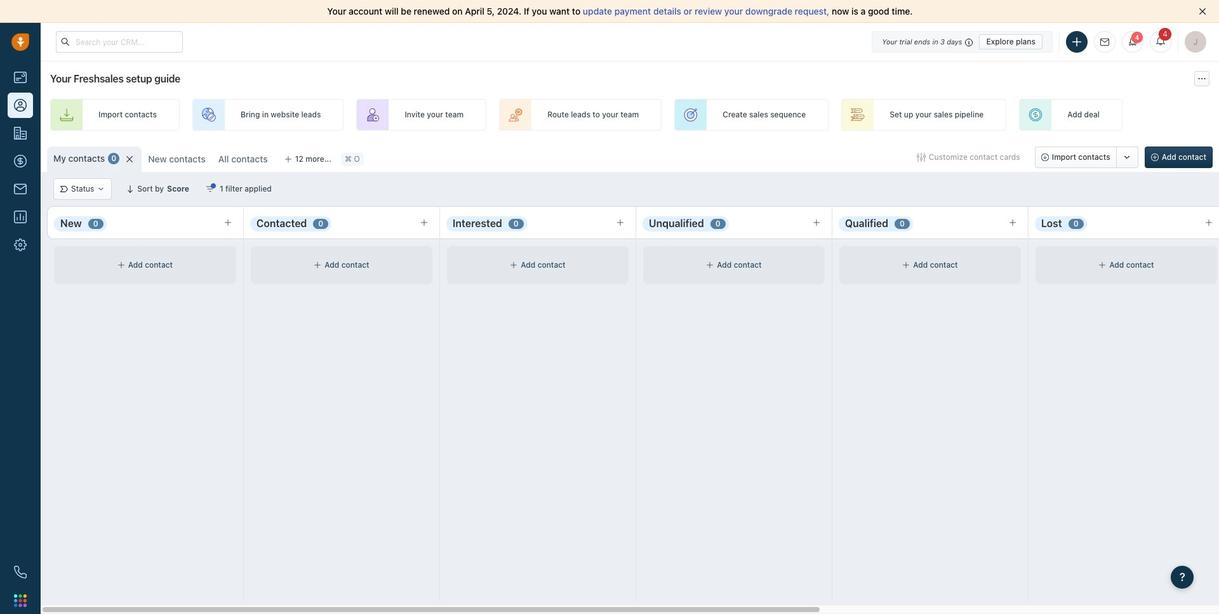 Task type: locate. For each thing, give the bounding box(es) containing it.
container_wx8msf4aqz5i3rn1 image
[[206, 185, 215, 194], [60, 185, 68, 193], [97, 185, 105, 193], [314, 262, 322, 269], [510, 262, 518, 269], [903, 262, 910, 269]]

close image
[[1199, 8, 1207, 15]]

Search your CRM... text field
[[56, 31, 183, 53]]

freshworks switcher image
[[14, 595, 27, 608]]

container_wx8msf4aqz5i3rn1 image
[[917, 153, 926, 162], [117, 262, 125, 269], [707, 262, 714, 269], [1099, 262, 1107, 269]]

send email image
[[1101, 38, 1110, 46]]

phone element
[[8, 560, 33, 586]]

group
[[1035, 147, 1139, 168]]



Task type: describe. For each thing, give the bounding box(es) containing it.
phone image
[[14, 567, 27, 579]]



Task type: vqa. For each thing, say whether or not it's contained in the screenshot.
the top Enter number Text Box
no



